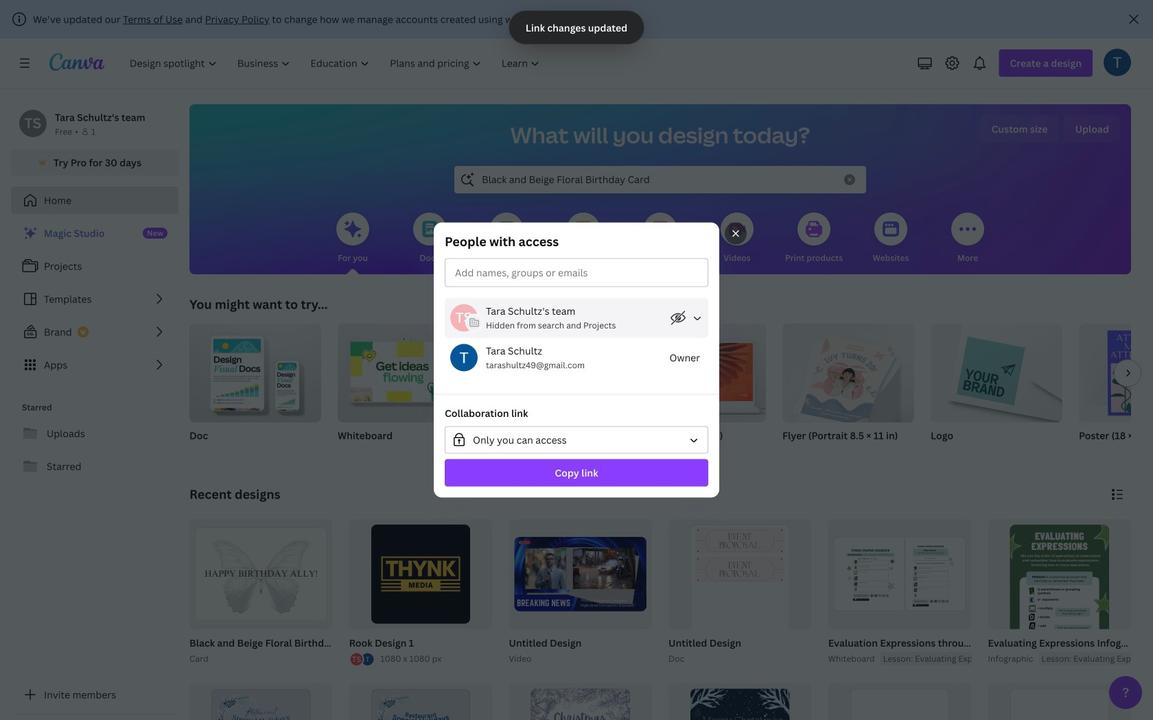 Task type: locate. For each thing, give the bounding box(es) containing it.
1 vertical spatial tara schultz's team element
[[450, 304, 478, 332]]

group
[[434, 234, 719, 487], [189, 324, 321, 460], [338, 324, 470, 460], [486, 324, 618, 460], [634, 324, 766, 460], [783, 324, 914, 460], [931, 324, 1063, 460], [1079, 324, 1153, 460], [187, 520, 362, 666], [346, 520, 492, 668], [506, 520, 652, 666], [666, 520, 812, 666], [826, 520, 1083, 666], [985, 520, 1153, 721]]

tara schultz's team element
[[19, 110, 47, 137], [450, 304, 478, 332]]

None button
[[445, 427, 709, 454]]

0 vertical spatial tara schultz's team element
[[19, 110, 47, 137]]

1 horizontal spatial list
[[349, 653, 375, 668]]

Add names, groups or emails text field
[[450, 263, 588, 283]]

list
[[11, 220, 179, 379], [349, 653, 375, 668]]

0 vertical spatial list
[[11, 220, 179, 379]]

1 vertical spatial list
[[349, 653, 375, 668]]

top level navigation element
[[121, 49, 552, 77]]

None search field
[[454, 166, 866, 194]]

0 horizontal spatial tara schultz's team element
[[19, 110, 47, 137]]

1 horizontal spatial tara schultz's team element
[[450, 304, 478, 332]]



Task type: describe. For each thing, give the bounding box(es) containing it.
tara schultz's team image
[[450, 304, 478, 332]]

0 horizontal spatial list
[[11, 220, 179, 379]]

tara schultz's team image
[[19, 110, 47, 137]]

Not shared button
[[665, 304, 709, 332]]



Task type: vqa. For each thing, say whether or not it's contained in the screenshot.
Watch
no



